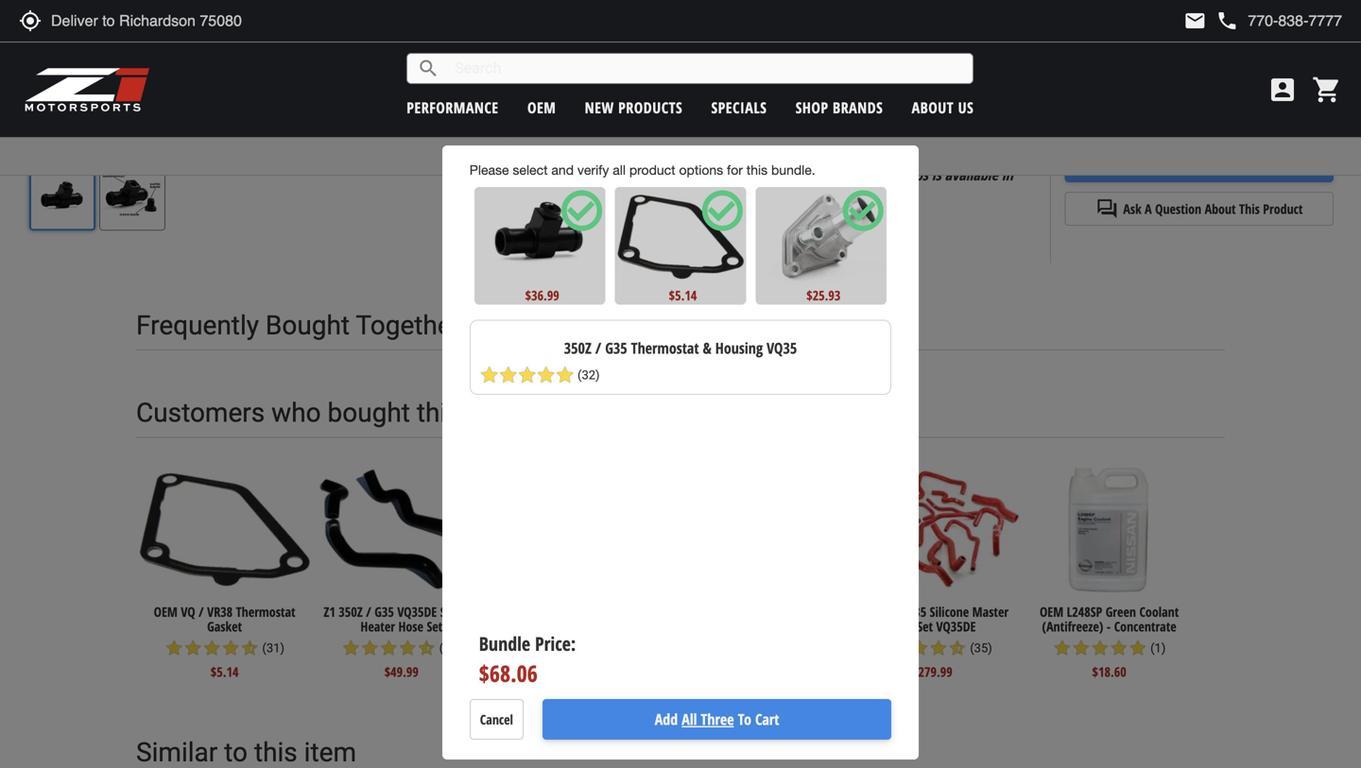Task type: locate. For each thing, give the bounding box(es) containing it.
oem inside oem l248sp green coolant (antifreeze) - concentrate star star star star star (1) $18.60
[[1040, 603, 1064, 621]]

vq35de inside z1 350z / g35 vq35de silicone heater hose set star star star star star_half (24) $49.99
[[397, 603, 437, 621]]

0 horizontal spatial heater
[[361, 618, 395, 636]]

bundle
[[479, 631, 531, 657]]

z1 inside standard o-ring seal: no messy thread sealant needed! the z1 coolant bleeder uses a standard o-ring so repeated bleedings are a breeze!
[[967, 7, 984, 24]]

z1
[[967, 7, 984, 24], [324, 603, 335, 621], [856, 603, 868, 621]]

350z inside the z1 350z / g35 silicone master hose set vq35de star star star_half (35) $279.99
[[871, 603, 895, 621]]

1 horizontal spatial set
[[917, 618, 933, 636]]

set up $279.99
[[917, 618, 933, 636]]

bleedings
[[901, 28, 966, 46]]

a
[[695, 28, 704, 46], [996, 28, 1004, 46]]

1 vertical spatial of
[[584, 164, 596, 185]]

0 vertical spatial $5.14
[[669, 286, 697, 304]]

***
[[512, 218, 531, 236], [898, 218, 917, 236]]

(35)
[[970, 642, 993, 656]]

*** down the
[[512, 218, 531, 236]]

standard down sending
[[690, 164, 743, 185]]

1 horizontal spatial of
[[662, 134, 675, 152]]

1 horizontal spatial a
[[996, 28, 1004, 46]]

star_half left (31)
[[240, 639, 259, 658]]

about right the question
[[1205, 200, 1236, 218]]

hose up $279.99
[[889, 618, 914, 636]]

$5.14 inside the oem vq / vr38 thermostat gasket star star star star star_half (31) $5.14
[[211, 663, 239, 681]]

additional right all
[[627, 164, 687, 185]]

to
[[738, 710, 752, 730]]

oem for oem vq / vr38 thermostat gasket star star star star star_half (31) $5.14
[[154, 603, 178, 621]]

(32)
[[578, 368, 600, 383]]

0 horizontal spatial a
[[695, 28, 704, 46]]

verify
[[578, 162, 609, 178]]

2 horizontal spatial for
[[773, 134, 791, 152]]

1 horizontal spatial product
[[630, 162, 676, 178]]

coolant
[[550, 28, 600, 46]]

star_half
[[240, 639, 259, 658], [417, 639, 436, 658], [948, 639, 967, 658]]

us
[[958, 97, 974, 118]]

vq35de up $49.99
[[397, 603, 437, 621]]

add all three to cart
[[655, 710, 779, 730]]

1 horizontal spatial z1
[[856, 603, 868, 621]]

1 vertical spatial standard
[[690, 164, 743, 185]]

hose inside z1 350z / g35 vq35de silicone heater hose set star star star star star_half (24) $49.99
[[398, 618, 424, 636]]

350z inside 350z / g35 thermostat & housing vq35 star star star star star (32)
[[564, 338, 592, 358]]

no
[[707, 7, 726, 24]]

$279.99
[[912, 663, 953, 681]]

g35 for star_half
[[375, 603, 394, 621]]

g35 inside 350z / g35 thermostat & housing vq35 star star star star star (32)
[[605, 338, 627, 358]]

z1 for $279.99
[[856, 603, 868, 621]]

product right all
[[630, 162, 676, 178]]

set inside the z1 350z / g35 silicone master hose set vq35de star star star_half (35) $279.99
[[917, 618, 933, 636]]

1 vertical spatial for
[[727, 162, 743, 178]]

oem l248sp green coolant (antifreeze) - concentrate star star star star star (1) $18.60
[[1040, 603, 1179, 681]]

1 vertical spatial coolant
[[1140, 603, 1179, 621]]

2 vertical spatial for
[[672, 218, 687, 236]]

0 horizontal spatial z1
[[324, 603, 335, 621]]

2 silicone from the left
[[930, 603, 969, 621]]

hose up $49.99
[[398, 618, 424, 636]]

the
[[937, 7, 962, 24]]

standard
[[708, 28, 767, 46], [690, 164, 743, 185]]

1 a from the left
[[695, 28, 704, 46]]

heater
[[868, 111, 907, 132], [361, 618, 395, 636]]

z1 inside the z1 350z / g35 silicone master hose set vq35de star star star_half (35) $279.99
[[856, 603, 868, 621]]

additional inside the your choice of two additional standard worm clamps or spring clamps is available in the product options.
[[627, 164, 687, 185]]

coolant temperature sensor adapter / bleeder port - heater hose link
[[550, 111, 940, 132]]

2 horizontal spatial g35
[[907, 603, 927, 621]]

1 star_half from the left
[[240, 639, 259, 658]]

standard down messy
[[708, 28, 767, 46]]

/
[[773, 111, 779, 132], [595, 338, 602, 358], [199, 603, 204, 621], [366, 603, 371, 621], [899, 603, 904, 621]]

/ inside z1 350z / g35 vq35de silicone heater hose set star star star star star_half (24) $49.99
[[366, 603, 371, 621]]

0 horizontal spatial oem
[[154, 603, 178, 621]]

additional
[[627, 164, 687, 185], [713, 218, 765, 236]]

1 horizontal spatial clamps
[[887, 164, 928, 185]]

o-
[[616, 7, 634, 24]]

g35 inside the z1 350z / g35 silicone master hose set vq35de star star star_half (35) $279.99
[[907, 603, 927, 621]]

options.
[[585, 186, 634, 207]]

- inside oem l248sp green coolant (antifreeze) - concentrate star star star star star (1) $18.60
[[1107, 618, 1111, 636]]

this down units
[[747, 162, 768, 178]]

1 vertical spatial this
[[417, 397, 460, 429]]

0 vertical spatial coolant
[[550, 111, 595, 132]]

concentrate
[[1114, 618, 1177, 636]]

2 a from the left
[[996, 28, 1004, 46]]

2 set from the left
[[917, 618, 933, 636]]

0 horizontal spatial this
[[534, 218, 555, 236]]

this right bought
[[417, 397, 460, 429]]

hose up the gauges!
[[911, 111, 940, 132]]

search
[[417, 57, 440, 80]]

set
[[427, 618, 443, 636], [917, 618, 933, 636]]

additional right the any
[[713, 218, 765, 236]]

2 star_half from the left
[[417, 639, 436, 658]]

0 horizontal spatial set
[[427, 618, 443, 636]]

clamps left is
[[887, 164, 928, 185]]

this inside question_answer ask a question about this product
[[1240, 200, 1260, 218]]

coolant inside the coolant temperature sensor adapter / bleeder port - heater hose easy installation of sending units for aftermarket gauges!
[[550, 111, 595, 132]]

help
[[1205, 13, 1226, 34]]

0 vertical spatial for
[[773, 134, 791, 152]]

1 horizontal spatial vq35de
[[937, 618, 976, 636]]

a right uses
[[695, 28, 704, 46]]

0 vertical spatial -
[[859, 111, 864, 132]]

oem left l248sp
[[1040, 603, 1064, 621]]

- right l248sp
[[1107, 618, 1111, 636]]

clamps
[[786, 164, 827, 185], [887, 164, 928, 185]]

needed!
[[878, 7, 933, 24]]

standard o-ring seal: no messy thread sealant needed! the z1 coolant bleeder uses a standard o-ring so repeated bleedings are a breeze!
[[550, 7, 1004, 68]]

oem inside the oem vq / vr38 thermostat gasket star star star star star_half (31) $5.14
[[154, 603, 178, 621]]

to
[[1157, 16, 1169, 36]]

- inside the coolant temperature sensor adapter / bleeder port - heater hose easy installation of sending units for aftermarket gauges!
[[859, 111, 864, 132]]

z1 inside z1 350z / g35 vq35de silicone heater hose set star star star star star_half (24) $49.99
[[324, 603, 335, 621]]

1 horizontal spatial $5.14
[[669, 286, 697, 304]]

0 vertical spatial heater
[[868, 111, 907, 132]]

1 horizontal spatial oem
[[528, 97, 556, 118]]

is
[[932, 164, 941, 185]]

easy
[[550, 134, 582, 152]]

or
[[831, 164, 843, 185], [821, 218, 832, 236]]

3 star_half from the left
[[948, 639, 967, 658]]

frequently
[[136, 310, 259, 341]]

product
[[630, 162, 676, 178], [536, 186, 581, 207]]

0 horizontal spatial vq35de
[[397, 603, 437, 621]]

$36.99
[[525, 286, 560, 304]]

of inside the coolant temperature sensor adapter / bleeder port - heater hose easy installation of sending units for aftermarket gauges!
[[662, 134, 675, 152]]

0 horizontal spatial star_half
[[240, 639, 259, 658]]

standard inside the your choice of two additional standard worm clamps or spring clamps is available in the product options.
[[690, 164, 743, 185]]

in
[[1002, 164, 1013, 185]]

or left spring
[[831, 164, 843, 185]]

0 horizontal spatial thermostat
[[236, 603, 295, 621]]

1 horizontal spatial g35
[[605, 338, 627, 358]]

1 horizontal spatial -
[[1107, 618, 1111, 636]]

0 horizontal spatial product
[[536, 186, 581, 207]]

1 horizontal spatial this
[[747, 162, 768, 178]]

thermostat left &
[[631, 338, 699, 358]]

of up please select and verify all product options for this bundle.
[[662, 134, 675, 152]]

0 horizontal spatial clamps
[[786, 164, 827, 185]]

0 horizontal spatial coolant
[[550, 111, 595, 132]]

1 horizontal spatial additional
[[713, 218, 765, 236]]

for left the any
[[672, 218, 687, 236]]

coolant
[[550, 111, 595, 132], [1140, 603, 1179, 621]]

two
[[600, 164, 623, 185]]

product down choice
[[536, 186, 581, 207]]

the
[[512, 186, 532, 207]]

0 horizontal spatial g35
[[375, 603, 394, 621]]

g35 up $279.99
[[907, 603, 927, 621]]

adapter
[[722, 111, 769, 132]]

item
[[558, 218, 582, 236], [467, 397, 519, 429]]

star_half inside the oem vq / vr38 thermostat gasket star star star star star_half (31) $5.14
[[240, 639, 259, 658]]

1 horizontal spatial this
[[1240, 200, 1260, 218]]

/ inside 350z / g35 thermostat & housing vq35 star star star star star (32)
[[595, 338, 602, 358]]

$5.14 down gasket
[[211, 663, 239, 681]]

silicone up (24) on the bottom
[[440, 603, 480, 621]]

item left also
[[467, 397, 519, 429]]

a right are
[[996, 28, 1004, 46]]

housing
[[715, 338, 763, 358]]

product inside the your choice of two additional standard worm clamps or spring clamps is available in the product options.
[[536, 186, 581, 207]]

ready
[[1120, 16, 1153, 36]]

star_half left (35)
[[948, 639, 967, 658]]

thermostat up (31)
[[236, 603, 295, 621]]

g35 inside z1 350z / g35 vq35de silicone heater hose set star star star star star_half (24) $49.99
[[375, 603, 394, 621]]

spring
[[847, 164, 883, 185]]

coolant up easy at the left
[[550, 111, 595, 132]]

silicone inside z1 350z / g35 vq35de silicone heater hose set star star star star star_half (24) $49.99
[[440, 603, 480, 621]]

oem for oem
[[528, 97, 556, 118]]

hose
[[911, 111, 940, 132], [398, 618, 424, 636], [889, 618, 914, 636]]

oem for oem l248sp green coolant (antifreeze) - concentrate star star star star star (1) $18.60
[[1040, 603, 1064, 621]]

0 horizontal spatial about
[[912, 97, 954, 118]]

1 horizontal spatial silicone
[[930, 603, 969, 621]]

1 vertical spatial about
[[1205, 200, 1236, 218]]

2 horizontal spatial oem
[[1040, 603, 1064, 621]]

Search search field
[[440, 54, 973, 83]]

products
[[618, 97, 683, 118]]

star
[[480, 366, 499, 385], [499, 366, 518, 385], [518, 366, 537, 385], [537, 366, 556, 385], [556, 366, 575, 385], [165, 639, 184, 658], [184, 639, 203, 658], [203, 639, 221, 658], [221, 639, 240, 658], [342, 639, 361, 658], [361, 639, 380, 658], [380, 639, 398, 658], [398, 639, 417, 658], [519, 639, 538, 658], [538, 639, 557, 658], [557, 639, 575, 658], [575, 639, 594, 658], [910, 639, 929, 658], [929, 639, 948, 658], [1053, 639, 1072, 658], [1072, 639, 1091, 658], [1091, 639, 1110, 658], [1110, 639, 1129, 658], [1129, 639, 1148, 658]]

1 vertical spatial $5.14
[[211, 663, 239, 681]]

this left 'does'
[[534, 218, 555, 236]]

1 vertical spatial item
[[467, 397, 519, 429]]

&
[[703, 338, 712, 358]]

and
[[552, 162, 574, 178]]

$5.14 down the any
[[669, 286, 697, 304]]

2 horizontal spatial star_half
[[948, 639, 967, 658]]

0 vertical spatial thermostat
[[631, 338, 699, 358]]

coolant inside oem l248sp green coolant (antifreeze) - concentrate star star star star star (1) $18.60
[[1140, 603, 1179, 621]]

silicone left master
[[930, 603, 969, 621]]

aftermarket
[[795, 134, 872, 152]]

account_box
[[1268, 75, 1298, 105]]

0 horizontal spatial of
[[584, 164, 596, 185]]

brands
[[833, 97, 883, 118]]

1 vertical spatial thermostat
[[236, 603, 295, 621]]

z1 motorsports logo image
[[24, 66, 151, 113]]

0 vertical spatial product
[[630, 162, 676, 178]]

my_location
[[19, 9, 42, 32]]

- right port
[[859, 111, 864, 132]]

not
[[613, 218, 630, 236]]

1 vertical spatial heater
[[361, 618, 395, 636]]

worm
[[747, 164, 782, 185]]

about left us
[[912, 97, 954, 118]]

item left 'does'
[[558, 218, 582, 236]]

1 horizontal spatial coolant
[[1140, 603, 1179, 621]]

0 vertical spatial additional
[[627, 164, 687, 185]]

set up (24) on the bottom
[[427, 618, 443, 636]]

heater up $49.99
[[361, 618, 395, 636]]

1 horizontal spatial about
[[1205, 200, 1236, 218]]

1 vertical spatial product
[[536, 186, 581, 207]]

1 horizontal spatial heater
[[868, 111, 907, 132]]

1 horizontal spatial star_half
[[417, 639, 436, 658]]

1 horizontal spatial item
[[558, 218, 582, 236]]

or inside the your choice of two additional standard worm clamps or spring clamps is available in the product options.
[[831, 164, 843, 185]]

0 horizontal spatial silicone
[[440, 603, 480, 621]]

coolant temperature sensor adapter / bleeder port - heater hose easy installation of sending units for aftermarket gauges!
[[550, 111, 940, 152]]

for up bundle.
[[773, 134, 791, 152]]

customers
[[136, 397, 265, 429]]

1 horizontal spatial thermostat
[[631, 338, 699, 358]]

coolant up the (1) at the right
[[1140, 603, 1179, 621]]

-
[[859, 111, 864, 132], [1107, 618, 1111, 636]]

bundle price: $68.06
[[479, 631, 576, 689]]

1 vertical spatial -
[[1107, 618, 1111, 636]]

0 vertical spatial of
[[662, 134, 675, 152]]

this left product
[[1240, 200, 1260, 218]]

for left the worm on the top of page
[[727, 162, 743, 178]]

clamps down aftermarket
[[786, 164, 827, 185]]

ask
[[1124, 200, 1142, 218]]

or right discounts
[[821, 218, 832, 236]]

star_half left (24) on the bottom
[[417, 639, 436, 658]]

hose inside the coolant temperature sensor adapter / bleeder port - heater hose easy installation of sending units for aftermarket gauges!
[[911, 111, 940, 132]]

1 silicone from the left
[[440, 603, 480, 621]]

/ inside the z1 350z / g35 silicone master hose set vq35de star star star_half (35) $279.99
[[899, 603, 904, 621]]

units
[[737, 134, 769, 152]]

oem left vq
[[154, 603, 178, 621]]

0 horizontal spatial $5.14
[[211, 663, 239, 681]]

select
[[513, 162, 548, 178]]

1 set from the left
[[427, 618, 443, 636]]

qualify
[[633, 218, 669, 236]]

$5.14
[[669, 286, 697, 304], [211, 663, 239, 681]]

0 horizontal spatial ***
[[512, 218, 531, 236]]

0 horizontal spatial item
[[467, 397, 519, 429]]

350z
[[720, 147, 756, 166], [564, 338, 592, 358], [339, 603, 363, 621], [871, 603, 895, 621]]

g35 up $49.99
[[375, 603, 394, 621]]

of left two
[[584, 164, 596, 185]]

0 vertical spatial standard
[[708, 28, 767, 46]]

heater up the gauges!
[[868, 111, 907, 132]]

bought
[[266, 310, 350, 341]]

star_half inside the z1 350z / g35 silicone master hose set vq35de star star star_half (35) $279.99
[[948, 639, 967, 658]]

shopping_cart
[[1312, 75, 1343, 105]]

/ for star
[[366, 603, 371, 621]]

0 vertical spatial this
[[747, 162, 768, 178]]

of
[[662, 134, 675, 152], [584, 164, 596, 185]]

*** right promotions
[[898, 218, 917, 236]]

model)
[[810, 147, 848, 165]]

question
[[1155, 200, 1202, 218]]

installation
[[586, 134, 658, 152]]

oem up easy at the left
[[528, 97, 556, 118]]

2 horizontal spatial z1
[[967, 7, 984, 24]]

/ inside the oem vq / vr38 thermostat gasket star star star star star_half (31) $5.14
[[199, 603, 204, 621]]

vq35de up (35)
[[937, 618, 976, 636]]

1 horizontal spatial ***
[[898, 218, 917, 236]]

g35 up purchased
[[605, 338, 627, 358]]

0 horizontal spatial -
[[859, 111, 864, 132]]

available:
[[541, 80, 599, 100]]

0 vertical spatial or
[[831, 164, 843, 185]]

0 horizontal spatial additional
[[627, 164, 687, 185]]



Task type: vqa. For each thing, say whether or not it's contained in the screenshot.
G35 Suspension Upgrades image
no



Task type: describe. For each thing, give the bounding box(es) containing it.
sending
[[679, 134, 732, 152]]

messy
[[730, 7, 774, 24]]

cart
[[755, 710, 779, 730]]

2 *** from the left
[[898, 218, 917, 236]]

0 vertical spatial about
[[912, 97, 954, 118]]

currently shopping: 350z (change model)
[[577, 147, 848, 166]]

hose inside the z1 350z / g35 silicone master hose set vq35de star star star_half (35) $279.99
[[889, 618, 914, 636]]

any
[[691, 218, 709, 236]]

gauges!
[[876, 134, 929, 152]]

bleeder
[[782, 111, 827, 132]]

z1 for star_half
[[324, 603, 335, 621]]

phone
[[1216, 9, 1239, 32]]

shop
[[796, 97, 829, 118]]

also available:
[[512, 80, 599, 100]]

0 horizontal spatial this
[[417, 397, 460, 429]]

gasket
[[207, 618, 242, 636]]

thermostat inside 350z / g35 thermostat & housing vq35 star star star star star (32)
[[631, 338, 699, 358]]

mail phone
[[1184, 9, 1239, 32]]

heater inside the coolant temperature sensor adapter / bleeder port - heater hose easy installation of sending units for aftermarket gauges!
[[868, 111, 907, 132]]

/ for star_half
[[899, 603, 904, 621]]

...
[[712, 397, 733, 429]]

/ inside the coolant temperature sensor adapter / bleeder port - heater hose easy installation of sending units for aftermarket gauges!
[[773, 111, 779, 132]]

available
[[945, 164, 998, 185]]

oem link
[[528, 97, 556, 118]]

so
[[816, 28, 832, 46]]

shopping_cart link
[[1308, 75, 1343, 105]]

350z inside z1 350z / g35 vq35de silicone heater hose set star star star star star_half (24) $49.99
[[339, 603, 363, 621]]

2 clamps from the left
[[887, 164, 928, 185]]

star_half inside z1 350z / g35 vq35de silicone heater hose set star star star star star_half (24) $49.99
[[417, 639, 436, 658]]

vq35
[[767, 338, 797, 358]]

$25.93
[[807, 286, 841, 304]]

mail
[[1184, 9, 1207, 32]]

sensor
[[679, 111, 718, 132]]

heater inside z1 350z / g35 vq35de silicone heater hose set star star star star star_half (24) $49.99
[[361, 618, 395, 636]]

repeated
[[836, 28, 896, 46]]

specials link
[[711, 97, 767, 118]]

discounts
[[769, 218, 817, 236]]

1 vertical spatial additional
[[713, 218, 765, 236]]

about inside question_answer ask a question about this product
[[1205, 200, 1236, 218]]

1 horizontal spatial for
[[727, 162, 743, 178]]

z1 350z / g35 silicone master hose set vq35de star star star_half (35) $279.99
[[856, 603, 1009, 681]]

(1)
[[1151, 642, 1166, 656]]

350z / g35 thermostat & housing vq35 star star star star star (32)
[[480, 338, 797, 385]]

account_box link
[[1263, 75, 1303, 105]]

star star star star
[[519, 639, 594, 658]]

uses
[[660, 28, 691, 46]]

options
[[679, 162, 723, 178]]

does
[[585, 218, 609, 236]]

*** this item does not qualify for any additional discounts or promotions ***
[[512, 218, 917, 236]]

are
[[970, 28, 991, 46]]

ship.
[[1173, 16, 1201, 36]]

question_answer
[[1096, 198, 1119, 220]]

a
[[1145, 200, 1152, 218]]

(24)
[[439, 642, 462, 656]]

$68.06
[[479, 658, 538, 689]]

$18.60
[[1092, 663, 1127, 681]]

$34.99
[[1103, 45, 1162, 76]]

(31)
[[262, 642, 285, 656]]

oem vq / vr38 thermostat gasket star star star star star_half (31) $5.14
[[154, 603, 295, 681]]

performance
[[407, 97, 499, 118]]

shop brands
[[796, 97, 883, 118]]

green
[[1106, 603, 1136, 621]]

about us link
[[912, 97, 974, 118]]

set inside z1 350z / g35 vq35de silicone heater hose set star star star star star_half (24) $49.99
[[427, 618, 443, 636]]

please
[[470, 162, 509, 178]]

$49.99
[[385, 663, 419, 681]]

for inside the coolant temperature sensor adapter / bleeder port - heater hose easy installation of sending units for aftermarket gauges!
[[773, 134, 791, 152]]

currently
[[577, 147, 642, 166]]

shopping:
[[646, 147, 716, 166]]

vr38
[[207, 603, 233, 621]]

1 *** from the left
[[512, 218, 531, 236]]

thermostat inside the oem vq / vr38 thermostat gasket star star star star star_half (31) $5.14
[[236, 603, 295, 621]]

/ for (31)
[[199, 603, 204, 621]]

phone link
[[1216, 9, 1343, 32]]

g35 for $279.99
[[907, 603, 927, 621]]

frequently bought together
[[136, 310, 461, 341]]

of inside the your choice of two additional standard worm clamps or spring clamps is available in the product options.
[[584, 164, 596, 185]]

purchased
[[582, 397, 705, 429]]

breeze!
[[550, 50, 600, 68]]

0 vertical spatial item
[[558, 218, 582, 236]]

(antifreeze)
[[1042, 618, 1104, 636]]

product
[[1263, 200, 1303, 218]]

standard inside standard o-ring seal: no messy thread sealant needed! the z1 coolant bleeder uses a standard o-ring so repeated bleedings are a breeze!
[[708, 28, 767, 46]]

silicone inside the z1 350z / g35 silicone master hose set vq35de star star star_half (35) $279.99
[[930, 603, 969, 621]]

vq35de inside the z1 350z / g35 silicone master hose set vq35de star star star_half (35) $279.99
[[937, 618, 976, 636]]

l248sp
[[1067, 603, 1103, 621]]

also
[[525, 397, 575, 429]]

cancel
[[480, 711, 513, 729]]

who
[[271, 397, 321, 429]]

bundle.
[[771, 162, 816, 178]]

specials
[[711, 97, 767, 118]]

sealant
[[826, 7, 874, 24]]

o-
[[772, 28, 786, 46]]

seal:
[[669, 7, 702, 24]]

0 horizontal spatial for
[[672, 218, 687, 236]]

all
[[682, 710, 697, 730]]

1 clamps from the left
[[786, 164, 827, 185]]

your choice of two additional standard worm clamps or spring clamps is available in the product options.
[[512, 164, 1013, 207]]

bleeder
[[605, 28, 655, 46]]

new
[[585, 97, 614, 118]]

1 vertical spatial or
[[821, 218, 832, 236]]

mail link
[[1184, 9, 1207, 32]]

ring
[[786, 28, 812, 46]]

(change model) link
[[763, 147, 848, 165]]

(change
[[763, 147, 807, 165]]

about us
[[912, 97, 974, 118]]



